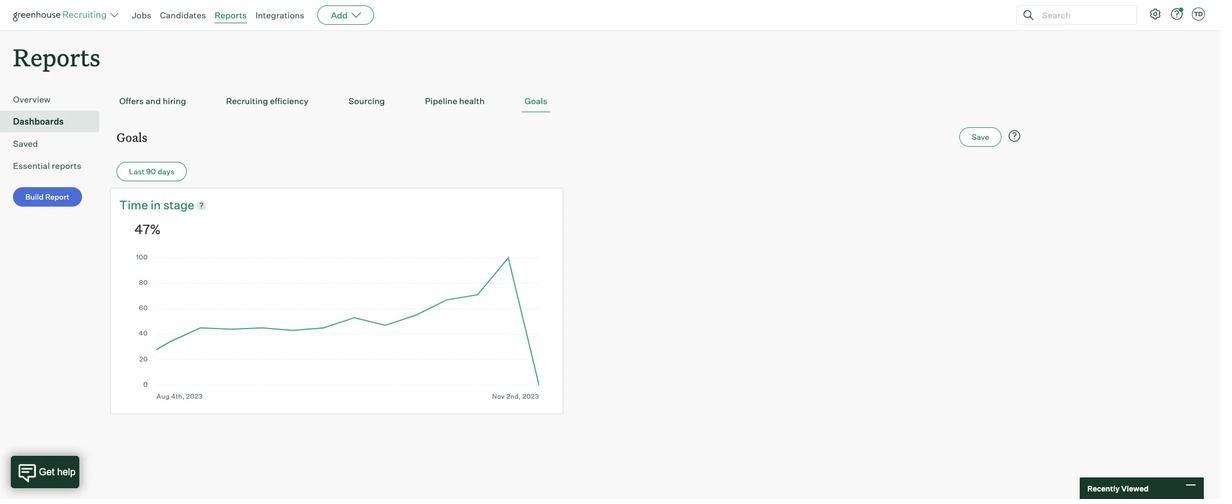 Task type: describe. For each thing, give the bounding box(es) containing it.
save button
[[959, 127, 1002, 147]]

0 horizontal spatial goals
[[117, 129, 147, 145]]

dashboards
[[13, 116, 64, 127]]

pipeline
[[425, 96, 457, 106]]

sourcing button
[[346, 90, 388, 112]]

last 90 days
[[129, 167, 174, 176]]

goals inside button
[[524, 96, 547, 106]]

add
[[331, 10, 348, 21]]

1 horizontal spatial reports
[[215, 10, 247, 21]]

time link
[[119, 197, 151, 214]]

build report button
[[13, 187, 82, 207]]

td
[[1194, 10, 1203, 18]]

90
[[146, 167, 156, 176]]

last
[[129, 167, 145, 176]]

pipeline health button
[[422, 90, 487, 112]]

overview
[[13, 94, 51, 105]]

goals button
[[522, 90, 550, 112]]

saved link
[[13, 137, 95, 150]]

faq image
[[1008, 130, 1021, 143]]

stage
[[163, 198, 194, 212]]

report
[[45, 192, 69, 201]]

reports link
[[215, 10, 247, 21]]

td button
[[1190, 5, 1207, 23]]

configure image
[[1149, 8, 1162, 21]]

days
[[158, 167, 174, 176]]

recruiting efficiency button
[[223, 90, 311, 112]]

and
[[146, 96, 161, 106]]

greenhouse recruiting image
[[13, 9, 110, 22]]

in
[[151, 198, 161, 212]]

pipeline health
[[425, 96, 485, 106]]

in link
[[151, 197, 163, 214]]

dashboards link
[[13, 115, 95, 128]]

build report
[[25, 192, 69, 201]]

jobs
[[132, 10, 151, 21]]

tab list containing offers and hiring
[[117, 90, 1023, 112]]



Task type: locate. For each thing, give the bounding box(es) containing it.
stage link
[[163, 197, 194, 214]]

hiring
[[163, 96, 186, 106]]

viewed
[[1121, 484, 1149, 493]]

overview link
[[13, 93, 95, 106]]

candidates link
[[160, 10, 206, 21]]

td button
[[1192, 8, 1205, 21]]

reports
[[52, 160, 81, 171]]

sourcing
[[348, 96, 385, 106]]

0 vertical spatial reports
[[215, 10, 247, 21]]

essential reports link
[[13, 159, 95, 172]]

add button
[[317, 5, 374, 25]]

reports down greenhouse recruiting image on the left of the page
[[13, 41, 100, 73]]

reports
[[215, 10, 247, 21], [13, 41, 100, 73]]

0 horizontal spatial reports
[[13, 41, 100, 73]]

Search text field
[[1039, 7, 1127, 23]]

recruiting efficiency
[[226, 96, 309, 106]]

jobs link
[[132, 10, 151, 21]]

recently viewed
[[1087, 484, 1149, 493]]

integrations link
[[255, 10, 304, 21]]

save
[[972, 132, 989, 141]]

essential
[[13, 160, 50, 171]]

time in
[[119, 198, 163, 212]]

reports right candidates 'link'
[[215, 10, 247, 21]]

last 90 days button
[[117, 162, 187, 181]]

integrations
[[255, 10, 304, 21]]

efficiency
[[270, 96, 309, 106]]

1 vertical spatial goals
[[117, 129, 147, 145]]

time
[[119, 198, 148, 212]]

build
[[25, 192, 44, 201]]

xychart image
[[134, 255, 539, 400]]

offers
[[119, 96, 144, 106]]

offers and hiring button
[[117, 90, 189, 112]]

1 horizontal spatial goals
[[524, 96, 547, 106]]

recently
[[1087, 484, 1120, 493]]

health
[[459, 96, 485, 106]]

1 vertical spatial reports
[[13, 41, 100, 73]]

recruiting
[[226, 96, 268, 106]]

offers and hiring
[[119, 96, 186, 106]]

saved
[[13, 138, 38, 149]]

0 vertical spatial goals
[[524, 96, 547, 106]]

tab list
[[117, 90, 1023, 112]]

candidates
[[160, 10, 206, 21]]

essential reports
[[13, 160, 81, 171]]

goals
[[524, 96, 547, 106], [117, 129, 147, 145]]

47%
[[134, 221, 161, 237]]



Task type: vqa. For each thing, say whether or not it's contained in the screenshot.
tab list containing Offers and hiring
yes



